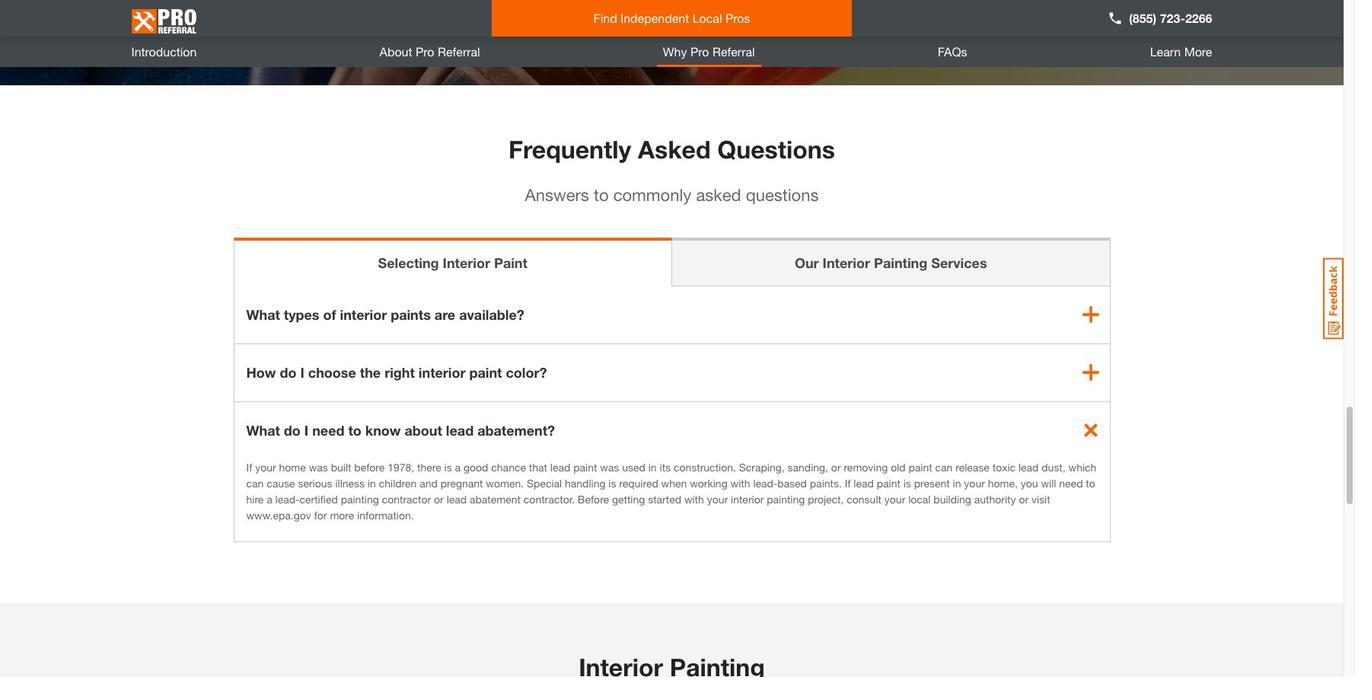 Task type: vqa. For each thing, say whether or not it's contained in the screenshot.
FREQUENTLY ASKED QUESTIONS
yes



Task type: describe. For each thing, give the bounding box(es) containing it.
2 was from the left
[[600, 461, 620, 473]]

how
[[246, 364, 276, 381]]

learn more
[[1151, 44, 1213, 59]]

right
[[385, 364, 415, 381]]

questions
[[746, 185, 819, 205]]

pros
[[726, 11, 751, 25]]

1 horizontal spatial is
[[609, 477, 617, 489]]

0 horizontal spatial can
[[246, 477, 264, 489]]

0 vertical spatial need
[[312, 422, 345, 438]]

paint down old
[[877, 477, 901, 489]]

used
[[623, 461, 646, 473]]

its
[[660, 461, 671, 473]]

services
[[932, 254, 988, 271]]

required
[[620, 477, 659, 489]]

if your home was built before 1978, there is a good chance that lead paint was used in its construction. scraping, sanding, or removing old paint can release toxic lead dust, which can cause serious illness in children and pregnant women. special handling is required when working with lead-based paints. if lead paint is present in your home, you will need to hire a lead-certified painting contractor or lead abatement contractor. before getting started with your interior painting project, consult your local building authority or visit www.epa.gov for more information.
[[246, 461, 1097, 521]]

getting
[[612, 493, 645, 505]]

abatement
[[470, 493, 521, 505]]

frequently
[[509, 135, 632, 163]]

release
[[956, 461, 990, 473]]

paint up handling
[[574, 461, 597, 473]]

chance
[[492, 461, 526, 473]]

1 was from the left
[[309, 461, 328, 473]]

paint left color? at the left of the page
[[470, 364, 502, 381]]

contractor.
[[524, 493, 575, 505]]

pro for why
[[691, 44, 710, 59]]

the
[[360, 364, 381, 381]]

do for what
[[284, 422, 301, 438]]

construction.
[[674, 461, 736, 473]]

www.epa.gov link
[[246, 509, 311, 521]]

authority
[[975, 493, 1017, 505]]

0 horizontal spatial interior
[[340, 306, 387, 323]]

do for how
[[280, 364, 297, 381]]

interior for our
[[823, 254, 871, 271]]

before
[[578, 493, 609, 505]]

your left local on the bottom right
[[885, 493, 906, 505]]

1 horizontal spatial if
[[845, 477, 851, 489]]

find independent local pros button
[[492, 0, 852, 37]]

home,
[[988, 477, 1018, 489]]

interior inside if your home was built before 1978, there is a good chance that lead paint was used in its construction. scraping, sanding, or removing old paint can release toxic lead dust, which can cause serious illness in children and pregnant women. special handling is required when working with lead-based paints. if lead paint is present in your home, you will need to hire a lead-certified painting contractor or lead abatement contractor. before getting started with your interior painting project, consult your local building authority or visit www.epa.gov for more information.
[[731, 493, 764, 505]]

cause
[[267, 477, 295, 489]]

lead up you
[[1019, 461, 1039, 473]]

will
[[1042, 477, 1057, 489]]

what do i need to know about lead abatement?
[[246, 422, 555, 438]]

more
[[1185, 44, 1213, 59]]

0 vertical spatial with
[[731, 477, 751, 489]]

what for what do i need to know about lead abatement?
[[246, 422, 280, 438]]

questions
[[718, 135, 836, 163]]

are
[[435, 306, 456, 323]]

1 horizontal spatial in
[[649, 461, 657, 473]]

painting
[[874, 254, 928, 271]]

that
[[529, 461, 548, 473]]

independent
[[621, 11, 689, 25]]

our
[[795, 254, 819, 271]]

present
[[915, 477, 950, 489]]

serious
[[298, 477, 333, 489]]

about
[[380, 44, 412, 59]]

children
[[379, 477, 417, 489]]

1 painting from the left
[[341, 493, 379, 505]]

1 vertical spatial to
[[348, 422, 362, 438]]

i for choose
[[300, 364, 305, 381]]

about
[[405, 422, 442, 438]]

of
[[323, 306, 336, 323]]

which
[[1069, 461, 1097, 473]]

0 vertical spatial if
[[246, 461, 252, 473]]

before
[[354, 461, 385, 473]]

(855) 723-2266
[[1130, 11, 1213, 25]]

0 horizontal spatial in
[[368, 477, 376, 489]]

find
[[594, 11, 617, 25]]

consult
[[847, 493, 882, 505]]

0 horizontal spatial is
[[445, 461, 452, 473]]

you
[[1021, 477, 1039, 489]]

your down release
[[965, 477, 986, 489]]

visit
[[1032, 493, 1051, 505]]

find independent local pros
[[594, 11, 751, 25]]

information.
[[357, 509, 414, 521]]

paints.
[[810, 477, 842, 489]]

removing
[[844, 461, 888, 473]]

scraping,
[[739, 461, 785, 473]]

interior for selecting
[[443, 254, 490, 271]]

toxic
[[993, 461, 1016, 473]]

why pro referral
[[663, 44, 755, 59]]

lead up consult
[[854, 477, 874, 489]]

choose
[[308, 364, 356, 381]]

dust,
[[1042, 461, 1066, 473]]

(855) 723-2266 link
[[1108, 9, 1213, 27]]

local
[[909, 493, 931, 505]]

answers
[[525, 185, 589, 205]]

asked
[[697, 185, 742, 205]]

when
[[662, 477, 687, 489]]



Task type: locate. For each thing, give the bounding box(es) containing it.
0 horizontal spatial with
[[685, 493, 704, 505]]

what left types
[[246, 306, 280, 323]]

1 horizontal spatial interior
[[419, 364, 466, 381]]

our interior painting services
[[795, 254, 988, 271]]

there
[[417, 461, 442, 473]]

0 vertical spatial i
[[300, 364, 305, 381]]

interior down scraping,
[[731, 493, 764, 505]]

to down 'which'
[[1086, 477, 1096, 489]]

painting down illness
[[341, 493, 379, 505]]

1 horizontal spatial or
[[832, 461, 841, 473]]

what up home
[[246, 422, 280, 438]]

www.epa.gov
[[246, 509, 311, 521]]

answers to commonly asked questions
[[525, 185, 819, 205]]

a right hire
[[267, 493, 272, 505]]

if right "paints."
[[845, 477, 851, 489]]

1 vertical spatial can
[[246, 477, 264, 489]]

1 vertical spatial a
[[267, 493, 272, 505]]

referral right about
[[438, 44, 480, 59]]

or up "paints."
[[832, 461, 841, 473]]

2 interior from the left
[[823, 254, 871, 271]]

(855)
[[1130, 11, 1157, 25]]

commonly
[[614, 185, 692, 205]]

1 horizontal spatial referral
[[713, 44, 755, 59]]

1 horizontal spatial lead-
[[754, 477, 778, 489]]

1 vertical spatial i
[[305, 422, 309, 438]]

in down before
[[368, 477, 376, 489]]

i left choose
[[300, 364, 305, 381]]

asked
[[638, 135, 711, 163]]

learn
[[1151, 44, 1182, 59]]

your down the working
[[707, 493, 728, 505]]

built
[[331, 461, 351, 473]]

handling
[[565, 477, 606, 489]]

2 vertical spatial to
[[1086, 477, 1096, 489]]

if up hire
[[246, 461, 252, 473]]

interior right of
[[340, 306, 387, 323]]

0 horizontal spatial referral
[[438, 44, 480, 59]]

2 referral from the left
[[713, 44, 755, 59]]

pro
[[416, 44, 435, 59], [691, 44, 710, 59]]

building
[[934, 493, 972, 505]]

for
[[314, 509, 327, 521]]

lead- down cause
[[275, 493, 300, 505]]

your
[[255, 461, 276, 473], [965, 477, 986, 489], [707, 493, 728, 505], [885, 493, 906, 505]]

frequently asked questions
[[509, 135, 836, 163]]

in left the its
[[649, 461, 657, 473]]

1 horizontal spatial was
[[600, 461, 620, 473]]

2 what from the top
[[246, 422, 280, 438]]

1 horizontal spatial interior
[[823, 254, 871, 271]]

feedback link image
[[1324, 257, 1344, 340]]

was
[[309, 461, 328, 473], [600, 461, 620, 473]]

to left know
[[348, 422, 362, 438]]

1 horizontal spatial to
[[594, 185, 609, 205]]

good
[[464, 461, 489, 473]]

0 horizontal spatial a
[[267, 493, 272, 505]]

lead right "that"
[[551, 461, 571, 473]]

pregnant
[[441, 477, 483, 489]]

or down you
[[1019, 493, 1029, 505]]

lead right about
[[446, 422, 474, 438]]

introduction
[[131, 44, 197, 59]]

pro right why
[[691, 44, 710, 59]]

to right answers
[[594, 185, 609, 205]]

a up pregnant
[[455, 461, 461, 473]]

home
[[279, 461, 306, 473]]

in
[[649, 461, 657, 473], [368, 477, 376, 489], [953, 477, 962, 489]]

1 horizontal spatial with
[[731, 477, 751, 489]]

sanding,
[[788, 461, 829, 473]]

0 vertical spatial to
[[594, 185, 609, 205]]

to inside if your home was built before 1978, there is a good chance that lead paint was used in its construction. scraping, sanding, or removing old paint can release toxic lead dust, which can cause serious illness in children and pregnant women. special handling is required when working with lead-based paints. if lead paint is present in your home, you will need to hire a lead-certified painting contractor or lead abatement contractor. before getting started with your interior painting project, consult your local building authority or visit www.epa.gov for more information.
[[1086, 477, 1096, 489]]

need down 'which'
[[1060, 477, 1084, 489]]

1 vertical spatial if
[[845, 477, 851, 489]]

lead down pregnant
[[447, 493, 467, 505]]

hire
[[246, 493, 264, 505]]

paints
[[391, 306, 431, 323]]

0 vertical spatial interior
[[340, 306, 387, 323]]

available?
[[459, 306, 525, 323]]

interior
[[443, 254, 490, 271], [823, 254, 871, 271]]

abatement?
[[478, 422, 555, 438]]

old
[[891, 461, 906, 473]]

painting
[[341, 493, 379, 505], [767, 493, 805, 505]]

women.
[[486, 477, 524, 489]]

was up serious
[[309, 461, 328, 473]]

0 horizontal spatial painting
[[341, 493, 379, 505]]

with down the working
[[685, 493, 704, 505]]

0 horizontal spatial was
[[309, 461, 328, 473]]

know
[[365, 422, 401, 438]]

in up the building
[[953, 477, 962, 489]]

pro for about
[[416, 44, 435, 59]]

1 vertical spatial need
[[1060, 477, 1084, 489]]

do up home
[[284, 422, 301, 438]]

0 horizontal spatial interior
[[443, 254, 490, 271]]

what
[[246, 306, 280, 323], [246, 422, 280, 438]]

what types of interior paints are available?
[[246, 306, 525, 323]]

project,
[[808, 493, 844, 505]]

and
[[420, 477, 438, 489]]

or
[[832, 461, 841, 473], [434, 493, 444, 505], [1019, 493, 1029, 505]]

more
[[330, 509, 354, 521]]

lead-
[[754, 477, 778, 489], [275, 493, 300, 505]]

referral for about pro referral
[[438, 44, 480, 59]]

selecting
[[378, 254, 439, 271]]

can up hire
[[246, 477, 264, 489]]

0 horizontal spatial or
[[434, 493, 444, 505]]

1 pro from the left
[[416, 44, 435, 59]]

0 horizontal spatial if
[[246, 461, 252, 473]]

interior
[[340, 306, 387, 323], [419, 364, 466, 381], [731, 493, 764, 505]]

can up present
[[936, 461, 953, 473]]

1 horizontal spatial pro
[[691, 44, 710, 59]]

0 horizontal spatial to
[[348, 422, 362, 438]]

need
[[312, 422, 345, 438], [1060, 477, 1084, 489]]

1 vertical spatial what
[[246, 422, 280, 438]]

paint
[[494, 254, 528, 271]]

is right there
[[445, 461, 452, 473]]

i
[[300, 364, 305, 381], [305, 422, 309, 438]]

color?
[[506, 364, 547, 381]]

2 horizontal spatial or
[[1019, 493, 1029, 505]]

what for what types of interior paints are available?
[[246, 306, 280, 323]]

referral for why pro referral
[[713, 44, 755, 59]]

contractor
[[382, 493, 431, 505]]

0 horizontal spatial pro
[[416, 44, 435, 59]]

2 horizontal spatial is
[[904, 477, 912, 489]]

2 horizontal spatial interior
[[731, 493, 764, 505]]

0 vertical spatial what
[[246, 306, 280, 323]]

need up the built
[[312, 422, 345, 438]]

certified
[[300, 493, 338, 505]]

0 vertical spatial a
[[455, 461, 461, 473]]

do right how
[[280, 364, 297, 381]]

2266
[[1186, 11, 1213, 25]]

pro referral logo image
[[131, 3, 196, 40]]

faqs
[[938, 44, 968, 59]]

referral
[[438, 44, 480, 59], [713, 44, 755, 59]]

a
[[455, 461, 461, 473], [267, 493, 272, 505]]

is down old
[[904, 477, 912, 489]]

1 what from the top
[[246, 306, 280, 323]]

was left the used
[[600, 461, 620, 473]]

2 horizontal spatial in
[[953, 477, 962, 489]]

i up home
[[305, 422, 309, 438]]

paint up present
[[909, 461, 933, 473]]

723-
[[1161, 11, 1186, 25]]

interior left paint
[[443, 254, 490, 271]]

selecting interior paint
[[378, 254, 528, 271]]

based
[[778, 477, 807, 489]]

0 vertical spatial lead-
[[754, 477, 778, 489]]

2 pro from the left
[[691, 44, 710, 59]]

1 horizontal spatial need
[[1060, 477, 1084, 489]]

1 vertical spatial do
[[284, 422, 301, 438]]

2 horizontal spatial to
[[1086, 477, 1096, 489]]

1 referral from the left
[[438, 44, 480, 59]]

painting down based
[[767, 493, 805, 505]]

or down and
[[434, 493, 444, 505]]

your up cause
[[255, 461, 276, 473]]

why
[[663, 44, 687, 59]]

illness
[[335, 477, 365, 489]]

1978,
[[388, 461, 415, 473]]

0 vertical spatial can
[[936, 461, 953, 473]]

started
[[648, 493, 682, 505]]

types
[[284, 306, 320, 323]]

lead- down scraping,
[[754, 477, 778, 489]]

1 interior from the left
[[443, 254, 490, 271]]

0 horizontal spatial lead-
[[275, 493, 300, 505]]

with down scraping,
[[731, 477, 751, 489]]

referral down pros
[[713, 44, 755, 59]]

1 vertical spatial with
[[685, 493, 704, 505]]

special
[[527, 477, 562, 489]]

1 vertical spatial interior
[[419, 364, 466, 381]]

i for need
[[305, 422, 309, 438]]

local
[[693, 11, 722, 25]]

1 horizontal spatial a
[[455, 461, 461, 473]]

lead
[[446, 422, 474, 438], [551, 461, 571, 473], [1019, 461, 1039, 473], [854, 477, 874, 489], [447, 493, 467, 505]]

interior right right
[[419, 364, 466, 381]]

pro right about
[[416, 44, 435, 59]]

interior right our
[[823, 254, 871, 271]]

1 vertical spatial lead-
[[275, 493, 300, 505]]

about pro referral
[[380, 44, 480, 59]]

2 vertical spatial interior
[[731, 493, 764, 505]]

1 horizontal spatial can
[[936, 461, 953, 473]]

0 vertical spatial do
[[280, 364, 297, 381]]

is up getting
[[609, 477, 617, 489]]

need inside if your home was built before 1978, there is a good chance that lead paint was used in its construction. scraping, sanding, or removing old paint can release toxic lead dust, which can cause serious illness in children and pregnant women. special handling is required when working with lead-based paints. if lead paint is present in your home, you will need to hire a lead-certified painting contractor or lead abatement contractor. before getting started with your interior painting project, consult your local building authority or visit www.epa.gov for more information.
[[1060, 477, 1084, 489]]

1 horizontal spatial painting
[[767, 493, 805, 505]]

0 horizontal spatial need
[[312, 422, 345, 438]]

2 painting from the left
[[767, 493, 805, 505]]



